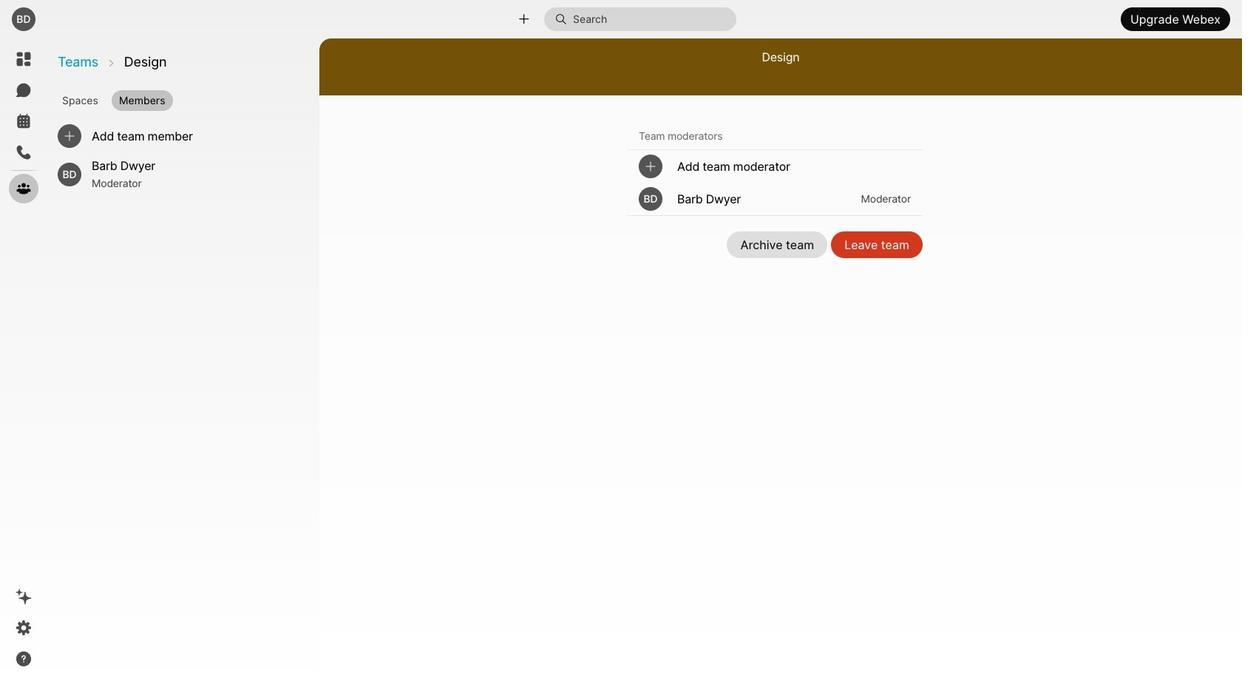 Task type: locate. For each thing, give the bounding box(es) containing it.
moderator element
[[92, 175, 293, 192]]

tab list
[[52, 84, 318, 112]]

navigation
[[0, 38, 47, 687]]

webex tab list
[[9, 44, 38, 203]]

barb dwyer list item
[[627, 183, 923, 215]]



Task type: vqa. For each thing, say whether or not it's contained in the screenshot.
Add People By Name Or Email text field
no



Task type: describe. For each thing, give the bounding box(es) containing it.
team moderators list
[[627, 150, 923, 216]]

add team moderator list item
[[627, 150, 923, 183]]

add team member list item
[[47, 117, 314, 155]]

barb dwyermoderator list item
[[47, 155, 314, 194]]



